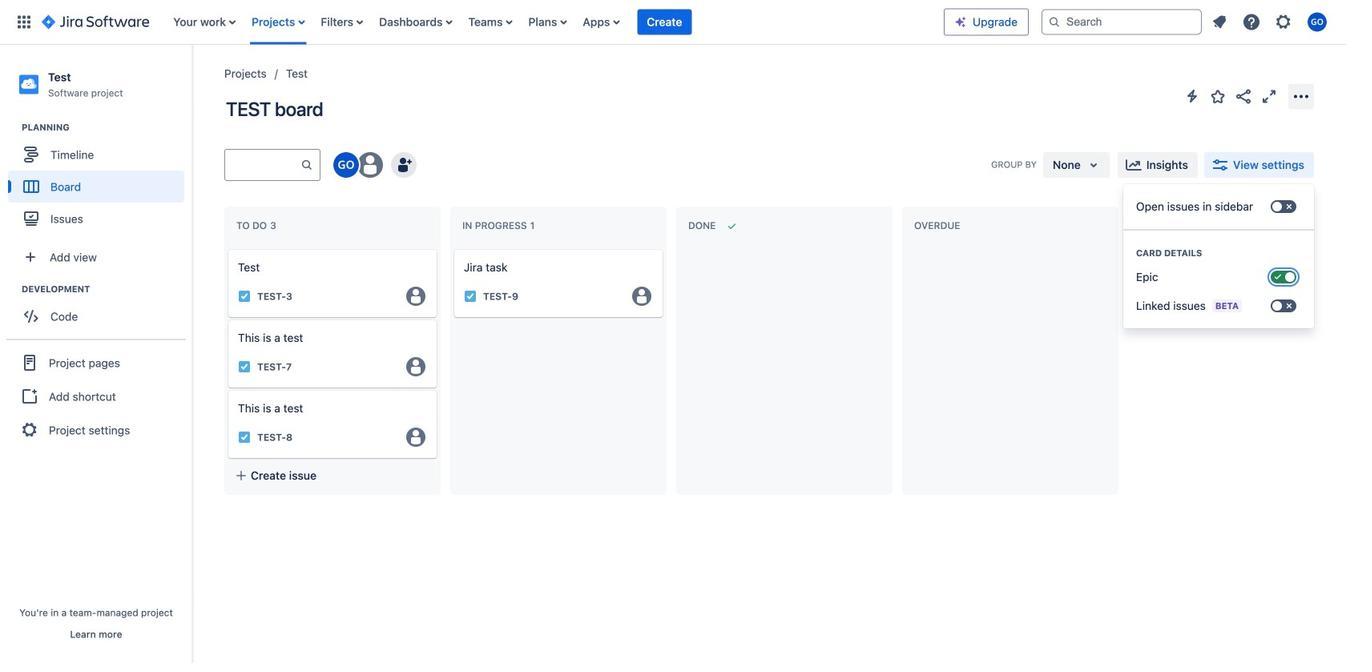 Task type: describe. For each thing, give the bounding box(es) containing it.
planning image
[[2, 118, 22, 137]]

group for development icon
[[8, 283, 192, 338]]

create column image
[[1132, 210, 1151, 229]]

enter full screen image
[[1260, 87, 1279, 106]]

heading for development icon
[[22, 283, 192, 296]]

1 horizontal spatial list
[[1205, 8, 1337, 36]]

view settings image
[[1211, 155, 1230, 175]]

primary element
[[10, 0, 944, 44]]

Search field
[[1042, 9, 1202, 35]]

settings image
[[1274, 12, 1293, 32]]

group for planning image
[[8, 121, 192, 240]]

to do element
[[236, 220, 280, 231]]

notifications image
[[1210, 12, 1229, 32]]

development image
[[2, 280, 22, 299]]

1 vertical spatial heading
[[1124, 247, 1314, 260]]

appswitcher icon image
[[14, 12, 34, 32]]

create issue image
[[443, 239, 462, 258]]

more actions image
[[1292, 87, 1311, 106]]



Task type: vqa. For each thing, say whether or not it's contained in the screenshot.
Start watching icon
no



Task type: locate. For each thing, give the bounding box(es) containing it.
your profile and settings image
[[1308, 12, 1327, 32]]

task image
[[238, 290, 251, 303], [464, 290, 477, 303], [238, 361, 251, 373], [238, 431, 251, 444]]

0 vertical spatial heading
[[22, 121, 192, 134]]

jira software image
[[42, 12, 149, 32], [42, 12, 149, 32]]

help image
[[1242, 12, 1261, 32]]

heading for planning image
[[22, 121, 192, 134]]

0 horizontal spatial list
[[165, 0, 944, 44]]

group
[[8, 121, 192, 240], [8, 283, 192, 338], [6, 339, 186, 453]]

banner
[[0, 0, 1346, 45]]

search image
[[1048, 16, 1061, 28]]

Search this board text field
[[225, 151, 301, 180]]

add people image
[[394, 155, 414, 175]]

in progress element
[[462, 220, 538, 231]]

list
[[165, 0, 944, 44], [1205, 8, 1337, 36]]

2 vertical spatial group
[[6, 339, 186, 453]]

0 vertical spatial group
[[8, 121, 192, 240]]

sidebar navigation image
[[175, 64, 210, 96]]

heading
[[22, 121, 192, 134], [1124, 247, 1314, 260], [22, 283, 192, 296]]

None search field
[[1042, 9, 1202, 35]]

sidebar element
[[0, 45, 192, 664]]

list item
[[637, 0, 692, 44]]

2 vertical spatial heading
[[22, 283, 192, 296]]

star test board image
[[1209, 87, 1228, 106]]

create issue image
[[217, 239, 236, 258]]

automations menu button icon image
[[1183, 87, 1202, 106]]

card details group
[[1124, 229, 1314, 329]]

1 vertical spatial group
[[8, 283, 192, 338]]



